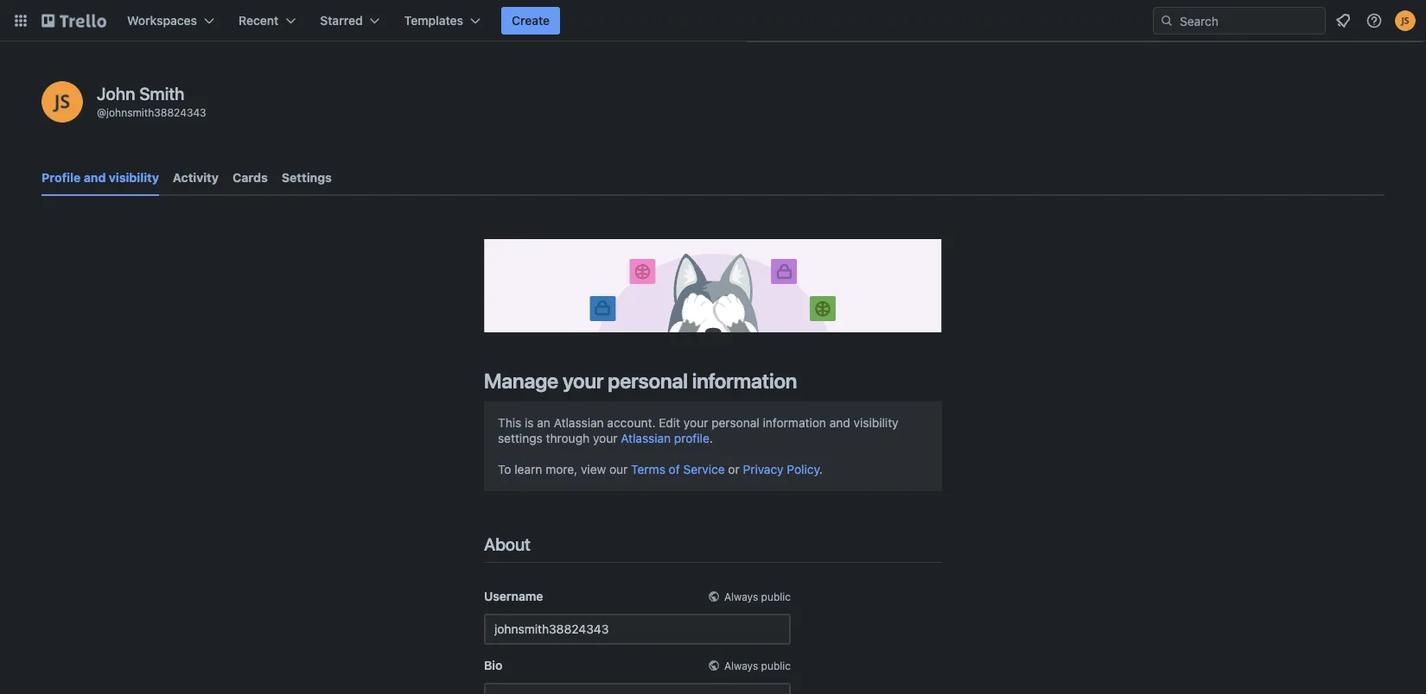 Task type: vqa. For each thing, say whether or not it's contained in the screenshot.
Activity
yes



Task type: locate. For each thing, give the bounding box(es) containing it.
@
[[97, 106, 106, 118]]

0 horizontal spatial atlassian
[[554, 416, 604, 430]]

personal inside this is an atlassian account. edit your personal information and visibility settings through your
[[712, 416, 760, 430]]

0 vertical spatial always public
[[724, 591, 791, 603]]

atlassian
[[554, 416, 604, 430], [621, 432, 671, 446]]

1 horizontal spatial personal
[[712, 416, 760, 430]]

. right privacy
[[819, 463, 823, 477]]

an
[[537, 416, 551, 430]]

1 public from the top
[[761, 591, 791, 603]]

1 horizontal spatial atlassian
[[621, 432, 671, 446]]

0 vertical spatial your
[[563, 369, 604, 393]]

your up profile
[[684, 416, 708, 430]]

. to learn more, view our
[[498, 432, 713, 477]]

1 vertical spatial information
[[763, 416, 826, 430]]

information up policy at the right
[[763, 416, 826, 430]]

manage
[[484, 369, 558, 393]]

0 vertical spatial public
[[761, 591, 791, 603]]

1 vertical spatial public
[[761, 660, 791, 672]]

workspaces button
[[117, 7, 225, 35]]

of
[[669, 463, 680, 477]]

2 always public from the top
[[724, 660, 791, 672]]

1 horizontal spatial and
[[830, 416, 850, 430]]

personal
[[608, 369, 688, 393], [712, 416, 760, 430]]

1 vertical spatial visibility
[[854, 416, 899, 430]]

templates button
[[394, 7, 491, 35]]

1 vertical spatial always
[[724, 660, 758, 672]]

and
[[84, 171, 106, 185], [830, 416, 850, 430]]

1 vertical spatial .
[[819, 463, 823, 477]]

0 horizontal spatial .
[[710, 432, 713, 446]]

back to home image
[[41, 7, 106, 35]]

your down "account."
[[593, 432, 618, 446]]

to
[[498, 463, 511, 477]]

learn
[[515, 463, 542, 477]]

open information menu image
[[1366, 12, 1383, 29]]

create
[[512, 13, 550, 28]]

1 always from the top
[[724, 591, 758, 603]]

0 vertical spatial always
[[724, 591, 758, 603]]

visibility
[[109, 171, 159, 185], [854, 416, 899, 430]]

1 vertical spatial always public
[[724, 660, 791, 672]]

1 vertical spatial and
[[830, 416, 850, 430]]

smith
[[139, 83, 185, 103]]

information up this is an atlassian account. edit your personal information and visibility settings through your
[[692, 369, 797, 393]]

2 always from the top
[[724, 660, 758, 672]]

always public
[[724, 591, 791, 603], [724, 660, 791, 672]]

manage your personal information
[[484, 369, 797, 393]]

0 vertical spatial and
[[84, 171, 106, 185]]

profile and visibility
[[41, 171, 159, 185]]

about
[[484, 534, 531, 554]]

information inside this is an atlassian account. edit your personal information and visibility settings through your
[[763, 416, 826, 430]]

your
[[563, 369, 604, 393], [684, 416, 708, 430], [593, 432, 618, 446]]

1 horizontal spatial .
[[819, 463, 823, 477]]

.
[[710, 432, 713, 446], [819, 463, 823, 477]]

0 horizontal spatial visibility
[[109, 171, 159, 185]]

privacy
[[743, 463, 784, 477]]

templates
[[404, 13, 463, 28]]

your up 'through' at the left bottom of page
[[563, 369, 604, 393]]

public
[[761, 591, 791, 603], [761, 660, 791, 672]]

0 horizontal spatial personal
[[608, 369, 688, 393]]

primary element
[[0, 0, 1426, 41]]

username
[[484, 590, 543, 604]]

personal up or
[[712, 416, 760, 430]]

this is an atlassian account. edit your personal information and visibility settings through your
[[498, 416, 899, 446]]

cards link
[[233, 163, 268, 194]]

atlassian down "account."
[[621, 432, 671, 446]]

1 always public from the top
[[724, 591, 791, 603]]

terms of service link
[[631, 463, 725, 477]]

personal up "account."
[[608, 369, 688, 393]]

always
[[724, 591, 758, 603], [724, 660, 758, 672]]

0 vertical spatial .
[[710, 432, 713, 446]]

0 horizontal spatial and
[[84, 171, 106, 185]]

atlassian up 'through' at the left bottom of page
[[554, 416, 604, 430]]

always for bio
[[724, 660, 758, 672]]

john smith (johnsmith38824343) image
[[1395, 10, 1416, 31]]

1 vertical spatial personal
[[712, 416, 760, 430]]

1 horizontal spatial visibility
[[854, 416, 899, 430]]

. up service
[[710, 432, 713, 446]]

service
[[683, 463, 725, 477]]

johnsmith38824343
[[106, 106, 206, 118]]

2 public from the top
[[761, 660, 791, 672]]

0 vertical spatial atlassian
[[554, 416, 604, 430]]

information
[[692, 369, 797, 393], [763, 416, 826, 430]]



Task type: describe. For each thing, give the bounding box(es) containing it.
visibility inside this is an atlassian account. edit your personal information and visibility settings through your
[[854, 416, 899, 430]]

privacy policy link
[[743, 463, 819, 477]]

account.
[[607, 416, 656, 430]]

through
[[546, 432, 590, 446]]

workspaces
[[127, 13, 197, 28]]

is
[[525, 416, 534, 430]]

settings link
[[282, 163, 332, 194]]

Search field
[[1153, 7, 1326, 35]]

atlassian inside this is an atlassian account. edit your personal information and visibility settings through your
[[554, 416, 604, 430]]

Username text field
[[484, 614, 791, 646]]

terms of service or privacy policy .
[[631, 463, 823, 477]]

atlassian profile link
[[621, 432, 710, 446]]

1 vertical spatial atlassian
[[621, 432, 671, 446]]

settings
[[282, 171, 332, 185]]

settings
[[498, 432, 543, 446]]

0 vertical spatial information
[[692, 369, 797, 393]]

or
[[728, 463, 740, 477]]

always public for username
[[724, 591, 791, 603]]

starred button
[[310, 7, 390, 35]]

more,
[[546, 463, 578, 477]]

profile
[[41, 171, 81, 185]]

atlassian profile
[[621, 432, 710, 446]]

2 vertical spatial your
[[593, 432, 618, 446]]

this
[[498, 416, 521, 430]]

profile and visibility link
[[41, 163, 159, 196]]

public for username
[[761, 591, 791, 603]]

0 notifications image
[[1333, 10, 1354, 31]]

activity link
[[173, 163, 219, 194]]

activity
[[173, 171, 219, 185]]

edit
[[659, 416, 680, 430]]

public for bio
[[761, 660, 791, 672]]

john smith (johnsmith38824343) image
[[41, 81, 83, 123]]

our
[[609, 463, 628, 477]]

and inside this is an atlassian account. edit your personal information and visibility settings through your
[[830, 416, 850, 430]]

. inside . to learn more, view our
[[710, 432, 713, 446]]

cards
[[233, 171, 268, 185]]

0 vertical spatial visibility
[[109, 171, 159, 185]]

recent
[[239, 13, 279, 28]]

0 vertical spatial personal
[[608, 369, 688, 393]]

terms
[[631, 463, 665, 477]]

always for username
[[724, 591, 758, 603]]

create button
[[501, 7, 560, 35]]

recent button
[[228, 7, 306, 35]]

starred
[[320, 13, 363, 28]]

profile
[[674, 432, 710, 446]]

policy
[[787, 463, 819, 477]]

john smith @ johnsmith38824343
[[97, 83, 206, 118]]

search image
[[1160, 14, 1174, 28]]

john
[[97, 83, 135, 103]]

1 vertical spatial your
[[684, 416, 708, 430]]

always public for bio
[[724, 660, 791, 672]]

bio
[[484, 659, 502, 673]]

view
[[581, 463, 606, 477]]



